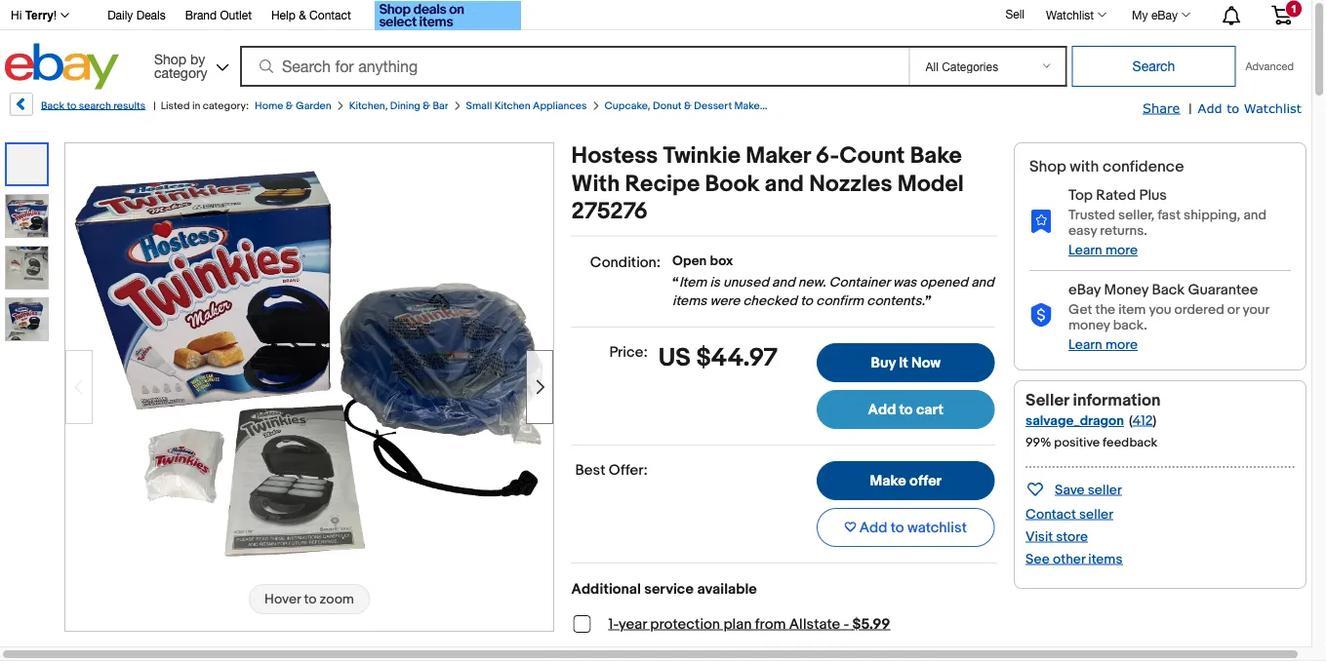 Task type: describe. For each thing, give the bounding box(es) containing it.
make offer link
[[817, 462, 995, 501]]

my
[[1132, 8, 1148, 21]]

back to search results
[[41, 100, 146, 112]]

& right home
[[286, 100, 293, 112]]

to for add to cart
[[899, 401, 913, 419]]

" item is unused and new. container was opened and items were checked to confirm contents.
[[673, 274, 994, 310]]

hostess
[[572, 142, 658, 170]]

412
[[1133, 413, 1153, 429]]

picture 3 of 4 image
[[6, 247, 48, 289]]

0 horizontal spatial |
[[153, 100, 156, 112]]

positive
[[1054, 436, 1100, 451]]

us
[[659, 344, 691, 374]]

was
[[893, 274, 917, 291]]

item
[[679, 274, 707, 291]]

add for add to watchlist
[[860, 519, 888, 537]]

visit store link
[[1026, 529, 1088, 545]]

make offer
[[870, 472, 942, 490]]

service
[[644, 581, 694, 598]]

visit
[[1026, 529, 1053, 545]]

price:
[[609, 344, 648, 361]]

hi terry !
[[11, 9, 57, 22]]

small kitchen appliances
[[466, 100, 587, 112]]

condition:
[[590, 254, 661, 271]]

brand outlet link
[[185, 5, 252, 27]]

shop for shop by category
[[154, 51, 187, 67]]

learn more link for money
[[1069, 337, 1138, 354]]

it
[[899, 354, 908, 372]]

hostess twinkie maker 6-count bake with recipe book and nozzles model 275276 - picture 1 of 4 image
[[65, 141, 553, 629]]

opened
[[920, 274, 968, 291]]

shop with confidence
[[1030, 157, 1184, 176]]

money
[[1104, 282, 1149, 299]]

shop by category button
[[145, 43, 233, 85]]

outlet
[[220, 8, 252, 22]]

items inside contact seller visit store see other items
[[1089, 551, 1123, 568]]

items inside " item is unused and new. container was opened and items were checked to confirm contents.
[[673, 293, 707, 310]]

dining
[[390, 100, 421, 112]]

model
[[898, 170, 964, 198]]

deals
[[136, 8, 166, 22]]

you
[[1149, 302, 1172, 319]]

is
[[710, 274, 720, 291]]

recipe
[[625, 170, 700, 198]]

add to watchlist button
[[817, 509, 995, 548]]

"
[[673, 274, 679, 291]]

home & garden link
[[255, 100, 332, 112]]

back inside ebay money back guarantee get the item you ordered or your money back. learn more
[[1152, 282, 1185, 299]]

get an extra 15% off image
[[375, 1, 521, 30]]

ebay inside ebay money back guarantee get the item you ordered or your money back. learn more
[[1069, 282, 1101, 299]]

get
[[1069, 302, 1092, 319]]

99%
[[1026, 436, 1052, 451]]

appliances
[[533, 100, 587, 112]]

contact seller visit store see other items
[[1026, 506, 1123, 568]]

other
[[1053, 551, 1085, 568]]

add for add to cart
[[868, 401, 896, 419]]

contact inside account navigation
[[309, 8, 351, 22]]

plus
[[1139, 187, 1167, 204]]

fast
[[1158, 207, 1181, 224]]

advanced link
[[1236, 47, 1304, 86]]

none submit inside shop by category banner
[[1072, 46, 1236, 87]]

back to search results link
[[8, 93, 146, 123]]

watchlist inside "share | add to watchlist"
[[1244, 100, 1302, 115]]

daily deals
[[107, 8, 166, 22]]

sell
[[1006, 7, 1025, 21]]

back.
[[1113, 318, 1148, 334]]

(
[[1129, 413, 1133, 429]]

412 link
[[1133, 413, 1153, 429]]

listed
[[161, 100, 190, 112]]

share | add to watchlist
[[1143, 100, 1302, 117]]

help & contact
[[271, 8, 351, 22]]

checked
[[743, 293, 797, 310]]

cupcake, donut & dessert makers link
[[605, 100, 769, 112]]

with
[[1070, 157, 1099, 176]]

seller for save
[[1088, 482, 1122, 499]]

$44.97
[[696, 344, 778, 374]]

cart
[[916, 401, 944, 419]]

home
[[255, 100, 283, 112]]

1-
[[609, 616, 619, 633]]

watchlist
[[908, 519, 967, 537]]

buy
[[871, 354, 896, 372]]

add to cart
[[868, 401, 944, 419]]

with details__icon image for top rated plus
[[1030, 209, 1053, 233]]

trusted
[[1069, 207, 1116, 224]]

learn inside ebay money back guarantee get the item you ordered or your money back. learn more
[[1069, 337, 1103, 354]]

category
[[154, 64, 208, 81]]

confirm
[[816, 293, 864, 310]]

save
[[1055, 482, 1085, 499]]

open box
[[673, 253, 733, 270]]

or
[[1228, 302, 1240, 319]]

and up checked
[[772, 274, 795, 291]]

advanced
[[1246, 60, 1294, 73]]



Task type: locate. For each thing, give the bounding box(es) containing it.
add down make
[[860, 519, 888, 537]]

to for add to watchlist
[[891, 519, 904, 537]]

open
[[673, 253, 707, 270]]

picture 2 of 4 image
[[6, 195, 48, 237]]

daily
[[107, 8, 133, 22]]

information
[[1073, 390, 1161, 411]]

0 vertical spatial ebay
[[1152, 8, 1178, 21]]

1 learn from the top
[[1069, 242, 1103, 259]]

2 learn from the top
[[1069, 337, 1103, 354]]

seller for contact
[[1079, 506, 1114, 523]]

easy
[[1069, 223, 1097, 240]]

0 vertical spatial learn
[[1069, 242, 1103, 259]]

to down new.
[[800, 293, 813, 310]]

home & garden
[[255, 100, 332, 112]]

account navigation
[[0, 0, 1307, 33]]

contents.
[[867, 293, 925, 310]]

to
[[67, 100, 76, 112], [1227, 100, 1240, 115], [800, 293, 813, 310], [899, 401, 913, 419], [891, 519, 904, 537]]

& inside account navigation
[[299, 8, 306, 22]]

1 vertical spatial more
[[1106, 337, 1138, 354]]

see
[[1026, 551, 1050, 568]]

-
[[844, 616, 849, 633]]

items down item
[[673, 293, 707, 310]]

brand outlet
[[185, 8, 252, 22]]

| left "listed"
[[153, 100, 156, 112]]

2 more from the top
[[1106, 337, 1138, 354]]

and left 6-
[[765, 170, 804, 198]]

0 vertical spatial shop
[[154, 51, 187, 67]]

| inside "share | add to watchlist"
[[1189, 101, 1192, 117]]

1 vertical spatial items
[[1089, 551, 1123, 568]]

and right opened
[[971, 274, 994, 291]]

learn down money
[[1069, 337, 1103, 354]]

6-
[[816, 142, 840, 170]]

None submit
[[1072, 46, 1236, 87]]

additional
[[572, 581, 641, 598]]

1 vertical spatial with details__icon image
[[1030, 304, 1053, 328]]

search
[[79, 100, 111, 112]]

top
[[1069, 187, 1093, 204]]

learn more link for rated
[[1069, 242, 1138, 259]]

to down advanced link
[[1227, 100, 1240, 115]]

returns.
[[1100, 223, 1147, 240]]

2 learn more link from the top
[[1069, 337, 1138, 354]]

and right shipping,
[[1244, 207, 1267, 224]]

1 vertical spatial seller
[[1079, 506, 1114, 523]]

shop left with
[[1030, 157, 1066, 176]]

container
[[829, 274, 890, 291]]

salvage_dragon
[[1026, 413, 1124, 430]]

&
[[299, 8, 306, 22], [286, 100, 293, 112], [423, 100, 431, 112], [684, 100, 692, 112]]

protection
[[650, 616, 720, 633]]

1 vertical spatial shop
[[1030, 157, 1066, 176]]

1 horizontal spatial back
[[1152, 282, 1185, 299]]

my ebay link
[[1122, 3, 1199, 26]]

donut
[[653, 100, 682, 112]]

& right "donut"
[[684, 100, 692, 112]]

contact
[[309, 8, 351, 22], [1026, 506, 1076, 523]]

ebay money back guarantee get the item you ordered or your money back. learn more
[[1069, 282, 1270, 354]]

shipping,
[[1184, 207, 1241, 224]]

watchlist right "sell" link
[[1046, 8, 1094, 21]]

1 horizontal spatial contact
[[1026, 506, 1076, 523]]

& left "bar" at the top of the page
[[423, 100, 431, 112]]

picture 1 of 4 image
[[7, 144, 47, 184]]

cupcake,
[[605, 100, 651, 112]]

add inside add to cart link
[[868, 401, 896, 419]]

to inside " item is unused and new. container was opened and items were checked to confirm contents.
[[800, 293, 813, 310]]

back up 'you'
[[1152, 282, 1185, 299]]

category:
[[203, 100, 249, 112]]

to left search
[[67, 100, 76, 112]]

add right share
[[1198, 100, 1223, 115]]

)
[[1153, 413, 1157, 429]]

1 horizontal spatial items
[[1089, 551, 1123, 568]]

maker
[[746, 142, 811, 170]]

1 vertical spatial contact
[[1026, 506, 1076, 523]]

learn down easy
[[1069, 242, 1103, 259]]

garden
[[296, 100, 332, 112]]

allstate
[[789, 616, 840, 633]]

add inside "share | add to watchlist"
[[1198, 100, 1223, 115]]

sell link
[[997, 7, 1034, 21]]

ebay inside account navigation
[[1152, 8, 1178, 21]]

with
[[572, 170, 620, 198]]

with details__icon image for ebay money back guarantee
[[1030, 304, 1053, 328]]

0 vertical spatial with details__icon image
[[1030, 209, 1053, 233]]

contact right help at the top left of the page
[[309, 8, 351, 22]]

0 vertical spatial back
[[41, 100, 64, 112]]

0 horizontal spatial back
[[41, 100, 64, 112]]

1 horizontal spatial watchlist
[[1244, 100, 1302, 115]]

by
[[190, 51, 205, 67]]

offer:
[[609, 462, 648, 479]]

seller down "save seller" in the bottom of the page
[[1079, 506, 1114, 523]]

add to watchlist
[[860, 519, 967, 537]]

money
[[1069, 318, 1110, 334]]

0 vertical spatial watchlist
[[1046, 8, 1094, 21]]

watchlist inside watchlist link
[[1046, 8, 1094, 21]]

more inside ebay money back guarantee get the item you ordered or your money back. learn more
[[1106, 337, 1138, 354]]

1 learn more link from the top
[[1069, 242, 1138, 259]]

small
[[466, 100, 492, 112]]

top rated plus trusted seller, fast shipping, and easy returns. learn more
[[1069, 187, 1267, 259]]

learn more link down money
[[1069, 337, 1138, 354]]

items right 'other'
[[1089, 551, 1123, 568]]

add inside add to watchlist button
[[860, 519, 888, 537]]

learn
[[1069, 242, 1103, 259], [1069, 337, 1103, 354]]

seller
[[1026, 390, 1069, 411]]

contact up "visit store" link
[[1026, 506, 1076, 523]]

confidence
[[1103, 157, 1184, 176]]

0 vertical spatial items
[[673, 293, 707, 310]]

hi
[[11, 9, 22, 22]]

my ebay
[[1132, 8, 1178, 21]]

and inside top rated plus trusted seller, fast shipping, and easy returns. learn more
[[1244, 207, 1267, 224]]

new.
[[798, 274, 826, 291]]

buy it now link
[[817, 344, 995, 383]]

ebay right my
[[1152, 8, 1178, 21]]

picture 4 of 4 image
[[6, 299, 48, 341]]

watchlist down advanced
[[1244, 100, 1302, 115]]

0 vertical spatial add
[[1198, 100, 1223, 115]]

with details__icon image left get
[[1030, 304, 1053, 328]]

0 vertical spatial seller
[[1088, 482, 1122, 499]]

contact inside contact seller visit store see other items
[[1026, 506, 1076, 523]]

0 horizontal spatial watchlist
[[1046, 8, 1094, 21]]

were
[[710, 293, 740, 310]]

0 vertical spatial learn more link
[[1069, 242, 1138, 259]]

0 vertical spatial more
[[1106, 242, 1138, 259]]

help & contact link
[[271, 5, 351, 27]]

to left "watchlist"
[[891, 519, 904, 537]]

in
[[192, 100, 200, 112]]

0 horizontal spatial shop
[[154, 51, 187, 67]]

1 more from the top
[[1106, 242, 1138, 259]]

& right help at the top left of the page
[[299, 8, 306, 22]]

1 horizontal spatial ebay
[[1152, 8, 1178, 21]]

twinkie
[[663, 142, 741, 170]]

to inside button
[[891, 519, 904, 537]]

nozzles
[[809, 170, 892, 198]]

2 vertical spatial add
[[860, 519, 888, 537]]

1 vertical spatial back
[[1152, 282, 1185, 299]]

us $44.97 main content
[[572, 142, 997, 662]]

1
[[1291, 2, 1297, 14]]

best offer:
[[575, 462, 648, 479]]

share button
[[1143, 100, 1180, 117]]

offer
[[910, 472, 942, 490]]

with details__icon image
[[1030, 209, 1053, 233], [1030, 304, 1053, 328]]

more down back.
[[1106, 337, 1138, 354]]

ordered
[[1175, 302, 1225, 319]]

2 with details__icon image from the top
[[1030, 304, 1053, 328]]

shop inside shop by category
[[154, 51, 187, 67]]

to inside "share | add to watchlist"
[[1227, 100, 1240, 115]]

and
[[765, 170, 804, 198], [1244, 207, 1267, 224], [772, 274, 795, 291], [971, 274, 994, 291]]

plan
[[724, 616, 752, 633]]

0 vertical spatial contact
[[309, 8, 351, 22]]

book
[[705, 170, 760, 198]]

1 vertical spatial ebay
[[1069, 282, 1101, 299]]

learn more link
[[1069, 242, 1138, 259], [1069, 337, 1138, 354]]

add to watchlist link
[[1198, 100, 1302, 117]]

0 horizontal spatial items
[[673, 293, 707, 310]]

!
[[53, 9, 57, 22]]

and inside hostess twinkie maker 6-count bake with recipe book and nozzles model 275276
[[765, 170, 804, 198]]

1 vertical spatial learn
[[1069, 337, 1103, 354]]

1 vertical spatial add
[[868, 401, 896, 419]]

1-year protection plan from allstate - $5.99
[[609, 616, 890, 633]]

more inside top rated plus trusted seller, fast shipping, and easy returns. learn more
[[1106, 242, 1138, 259]]

makers
[[734, 100, 769, 112]]

with details__icon image left easy
[[1030, 209, 1053, 233]]

Search for anything text field
[[243, 48, 905, 85]]

seller right the 'save'
[[1088, 482, 1122, 499]]

1 with details__icon image from the top
[[1030, 209, 1053, 233]]

back left search
[[41, 100, 64, 112]]

to for back to search results
[[67, 100, 76, 112]]

more down returns. on the top
[[1106, 242, 1138, 259]]

watchlist link
[[1036, 3, 1116, 26]]

0 horizontal spatial contact
[[309, 8, 351, 22]]

kitchen,
[[349, 100, 388, 112]]

to left cart
[[899, 401, 913, 419]]

kitchen, dining & bar
[[349, 100, 449, 112]]

1 vertical spatial learn more link
[[1069, 337, 1138, 354]]

shop by category banner
[[0, 0, 1307, 95]]

guarantee
[[1188, 282, 1259, 299]]

results
[[113, 100, 146, 112]]

cupcake, donut & dessert makers
[[605, 100, 769, 112]]

the
[[1095, 302, 1116, 319]]

1 horizontal spatial |
[[1189, 101, 1192, 117]]

year
[[619, 616, 647, 633]]

seller inside contact seller visit store see other items
[[1079, 506, 1114, 523]]

seller,
[[1119, 207, 1155, 224]]

learn inside top rated plus trusted seller, fast shipping, and easy returns. learn more
[[1069, 242, 1103, 259]]

shop
[[154, 51, 187, 67], [1030, 157, 1066, 176]]

1 horizontal spatial shop
[[1030, 157, 1066, 176]]

make
[[870, 472, 906, 490]]

seller inside button
[[1088, 482, 1122, 499]]

0 horizontal spatial ebay
[[1069, 282, 1101, 299]]

shop left by
[[154, 51, 187, 67]]

item
[[1119, 302, 1146, 319]]

box
[[710, 253, 733, 270]]

shop for shop with confidence
[[1030, 157, 1066, 176]]

ebay up get
[[1069, 282, 1101, 299]]

learn more link down easy
[[1069, 242, 1138, 259]]

| right share button
[[1189, 101, 1192, 117]]

1 vertical spatial watchlist
[[1244, 100, 1302, 115]]

1 link
[[1260, 0, 1304, 28]]

add down buy
[[868, 401, 896, 419]]



Task type: vqa. For each thing, say whether or not it's contained in the screenshot.
rightmost Shoes
no



